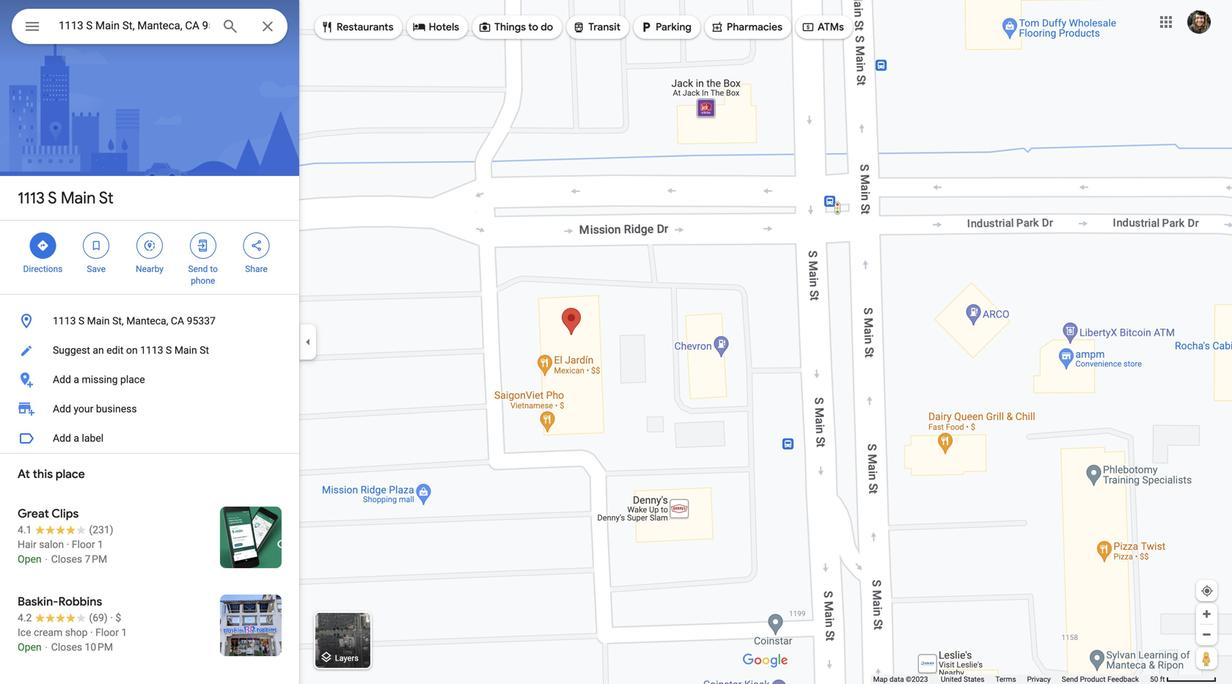 Task type: locate. For each thing, give the bounding box(es) containing it.
send to phone
[[188, 264, 218, 286]]

2 vertical spatial s
[[166, 344, 172, 357]]

label
[[82, 432, 104, 445]]

0 horizontal spatial send
[[188, 264, 208, 274]]

1 vertical spatial a
[[74, 432, 79, 445]]

 transit
[[572, 19, 621, 35]]

s
[[48, 188, 57, 208], [78, 315, 85, 327], [166, 344, 172, 357]]

1113 inside button
[[53, 315, 76, 327]]

0 vertical spatial 1113
[[18, 188, 45, 208]]

0 vertical spatial ·
[[66, 539, 69, 551]]

atms
[[818, 21, 844, 34]]

hair salon · floor 1 open ⋅ closes 7 pm
[[18, 539, 107, 566]]

google account: giulia masi  
(giulia.masi@adept.ai) image
[[1188, 10, 1211, 34]]

floor
[[72, 539, 95, 551], [95, 627, 119, 639]]

layers
[[335, 654, 359, 663]]

1 horizontal spatial s
[[78, 315, 85, 327]]

send inside send to phone
[[188, 264, 208, 274]]

s up suggest
[[78, 315, 85, 327]]

1 ⋅ from the top
[[44, 554, 49, 566]]

s for 1113 s main st, manteca, ca 95337
[[78, 315, 85, 327]]

add inside "button"
[[53, 374, 71, 386]]

open down ice
[[18, 642, 42, 654]]

2 open from the top
[[18, 642, 42, 654]]

add a missing place button
[[0, 365, 299, 395]]

 search field
[[12, 9, 288, 47]]

missing
[[82, 374, 118, 386]]

1113 right on
[[140, 344, 163, 357]]

a
[[74, 374, 79, 386], [74, 432, 79, 445]]

place down on
[[120, 374, 145, 386]]

add inside button
[[53, 432, 71, 445]]

send inside send product feedback button
[[1062, 675, 1079, 684]]

· left $
[[110, 612, 113, 624]]

main down ca
[[174, 344, 197, 357]]

hotels
[[429, 21, 459, 34]]

0 vertical spatial a
[[74, 374, 79, 386]]

suggest an edit on 1113 s main st button
[[0, 336, 299, 365]]

2 ⋅ from the top
[[44, 642, 49, 654]]

· right shop
[[90, 627, 93, 639]]

1 vertical spatial closes
[[51, 642, 82, 654]]

hair
[[18, 539, 36, 551]]

1 closes from the top
[[51, 554, 82, 566]]

floor up 7 pm
[[72, 539, 95, 551]]

0 horizontal spatial to
[[210, 264, 218, 274]]

send
[[188, 264, 208, 274], [1062, 675, 1079, 684]]

0 horizontal spatial s
[[48, 188, 57, 208]]

open
[[18, 554, 42, 566], [18, 642, 42, 654]]

s down ca
[[166, 344, 172, 357]]

 things to do
[[478, 19, 553, 35]]

1 horizontal spatial 1113
[[53, 315, 76, 327]]

1 add from the top
[[53, 374, 71, 386]]


[[413, 19, 426, 35]]

st,
[[112, 315, 124, 327]]

1 open from the top
[[18, 554, 42, 566]]

1 vertical spatial 1113
[[53, 315, 76, 327]]

1113 s main st, manteca, ca 95337
[[53, 315, 216, 327]]

4.2
[[18, 612, 32, 624]]

1 vertical spatial ⋅
[[44, 642, 49, 654]]

a left missing
[[74, 374, 79, 386]]

2 horizontal spatial s
[[166, 344, 172, 357]]

1 vertical spatial s
[[78, 315, 85, 327]]

send left product
[[1062, 675, 1079, 684]]

add down suggest
[[53, 374, 71, 386]]

ft
[[1160, 675, 1165, 684]]

2 vertical spatial add
[[53, 432, 71, 445]]

0 vertical spatial to
[[528, 21, 538, 34]]

send product feedback button
[[1062, 675, 1139, 684]]

1 vertical spatial main
[[87, 315, 110, 327]]

· down the 4.1 stars 231 reviews 'image'
[[66, 539, 69, 551]]

0 horizontal spatial 1
[[98, 539, 103, 551]]

terms button
[[996, 675, 1016, 684]]

a for missing
[[74, 374, 79, 386]]

to left do
[[528, 21, 538, 34]]

0 horizontal spatial place
[[56, 467, 85, 482]]

1 vertical spatial add
[[53, 403, 71, 415]]

0 vertical spatial main
[[61, 188, 96, 208]]

restaurants
[[337, 21, 394, 34]]

collapse side panel image
[[300, 334, 316, 350]]

None field
[[59, 17, 210, 34]]

⋅ down "cream"
[[44, 642, 49, 654]]

place
[[120, 374, 145, 386], [56, 467, 85, 482]]

do
[[541, 21, 553, 34]]

0 horizontal spatial 1113
[[18, 188, 45, 208]]

place right this
[[56, 467, 85, 482]]

2 add from the top
[[53, 403, 71, 415]]

main up 
[[61, 188, 96, 208]]

1113 for 1113 s main st, manteca, ca 95337
[[53, 315, 76, 327]]

2 vertical spatial ·
[[90, 627, 93, 639]]

main for st
[[61, 188, 96, 208]]


[[711, 19, 724, 35]]

st down 95337
[[200, 344, 209, 357]]

1 vertical spatial place
[[56, 467, 85, 482]]

1
[[98, 539, 103, 551], [121, 627, 127, 639]]

50
[[1150, 675, 1159, 684]]

footer inside google maps element
[[873, 675, 1150, 684]]


[[90, 238, 103, 254]]

0 vertical spatial closes
[[51, 554, 82, 566]]

0 horizontal spatial floor
[[72, 539, 95, 551]]

to up phone
[[210, 264, 218, 274]]

3 add from the top
[[53, 432, 71, 445]]

1 horizontal spatial place
[[120, 374, 145, 386]]

to inside send to phone
[[210, 264, 218, 274]]

⋅
[[44, 554, 49, 566], [44, 642, 49, 654]]

⋅ down salon
[[44, 554, 49, 566]]

s up 
[[48, 188, 57, 208]]

1113 for 1113 s main st
[[18, 188, 45, 208]]

1 vertical spatial floor
[[95, 627, 119, 639]]

open inside ice cream shop · floor 1 open ⋅ closes 10 pm
[[18, 642, 42, 654]]

feedback
[[1108, 675, 1139, 684]]

parking
[[656, 21, 692, 34]]

0 vertical spatial place
[[120, 374, 145, 386]]

show your location image
[[1201, 585, 1214, 598]]

great clips
[[18, 507, 79, 522]]

1113 up suggest
[[53, 315, 76, 327]]

0 vertical spatial ⋅
[[44, 554, 49, 566]]

place inside "add a missing place" "button"
[[120, 374, 145, 386]]

st
[[99, 188, 114, 208], [200, 344, 209, 357]]

pharmacies
[[727, 21, 783, 34]]

states
[[964, 675, 985, 684]]

 parking
[[640, 19, 692, 35]]

1113 s main st main content
[[0, 0, 299, 684]]

0 vertical spatial s
[[48, 188, 57, 208]]

4.1
[[18, 524, 32, 536]]

1 a from the top
[[74, 374, 79, 386]]

main inside button
[[174, 344, 197, 357]]

a left the label
[[74, 432, 79, 445]]


[[36, 238, 49, 254]]

2 vertical spatial 1113
[[140, 344, 163, 357]]

1 horizontal spatial to
[[528, 21, 538, 34]]

1 horizontal spatial send
[[1062, 675, 1079, 684]]

0 vertical spatial 1
[[98, 539, 103, 551]]

main
[[61, 188, 96, 208], [87, 315, 110, 327], [174, 344, 197, 357]]

s inside 1113 s main st, manteca, ca 95337 button
[[78, 315, 85, 327]]

a inside "button"
[[74, 374, 79, 386]]

add left your
[[53, 403, 71, 415]]

1 vertical spatial open
[[18, 642, 42, 654]]

google maps element
[[0, 0, 1233, 684]]

0 vertical spatial add
[[53, 374, 71, 386]]

main inside button
[[87, 315, 110, 327]]

1 vertical spatial 1
[[121, 627, 127, 639]]

map
[[873, 675, 888, 684]]

share
[[245, 264, 268, 274]]

10 pm
[[85, 642, 113, 654]]

data
[[890, 675, 904, 684]]

a inside button
[[74, 432, 79, 445]]

1113 up 
[[18, 188, 45, 208]]

send up phone
[[188, 264, 208, 274]]

save
[[87, 264, 106, 274]]

closes down salon
[[51, 554, 82, 566]]

2 horizontal spatial ·
[[110, 612, 113, 624]]

2 closes from the top
[[51, 642, 82, 654]]

floor up 10 pm on the bottom of page
[[95, 627, 119, 639]]

add left the label
[[53, 432, 71, 445]]

0 vertical spatial st
[[99, 188, 114, 208]]

closes down shop
[[51, 642, 82, 654]]


[[640, 19, 653, 35]]

price: inexpensive image
[[115, 612, 121, 624]]


[[250, 238, 263, 254]]

show street view coverage image
[[1197, 648, 1218, 670]]

footer containing map data ©2023
[[873, 675, 1150, 684]]

1 vertical spatial to
[[210, 264, 218, 274]]

0 vertical spatial floor
[[72, 539, 95, 551]]

open down hair
[[18, 554, 42, 566]]

main left st,
[[87, 315, 110, 327]]

2 horizontal spatial 1113
[[140, 344, 163, 357]]

1 vertical spatial st
[[200, 344, 209, 357]]

1 horizontal spatial floor
[[95, 627, 119, 639]]

0 vertical spatial open
[[18, 554, 42, 566]]

add
[[53, 374, 71, 386], [53, 403, 71, 415], [53, 432, 71, 445]]

2 a from the top
[[74, 432, 79, 445]]

·
[[66, 539, 69, 551], [110, 612, 113, 624], [90, 627, 93, 639]]

0 horizontal spatial ·
[[66, 539, 69, 551]]

1 horizontal spatial ·
[[90, 627, 93, 639]]

add for add a label
[[53, 432, 71, 445]]

footer
[[873, 675, 1150, 684]]


[[321, 19, 334, 35]]

1113
[[18, 188, 45, 208], [53, 315, 76, 327], [140, 344, 163, 357]]

product
[[1080, 675, 1106, 684]]

0 vertical spatial send
[[188, 264, 208, 274]]


[[143, 238, 156, 254]]

st up 
[[99, 188, 114, 208]]

clips
[[52, 507, 79, 522]]

1 horizontal spatial 1
[[121, 627, 127, 639]]

1 horizontal spatial st
[[200, 344, 209, 357]]

map data ©2023
[[873, 675, 930, 684]]

0 horizontal spatial st
[[99, 188, 114, 208]]

send product feedback
[[1062, 675, 1139, 684]]

2 vertical spatial main
[[174, 344, 197, 357]]

1 vertical spatial send
[[1062, 675, 1079, 684]]



Task type: vqa. For each thing, say whether or not it's contained in the screenshot.
587
no



Task type: describe. For each thing, give the bounding box(es) containing it.
1113 S Main St, Manteca, CA 95337 field
[[12, 9, 288, 44]]

suggest an edit on 1113 s main st
[[53, 344, 209, 357]]

floor inside ice cream shop · floor 1 open ⋅ closes 10 pm
[[95, 627, 119, 639]]

· inside ice cream shop · floor 1 open ⋅ closes 10 pm
[[90, 627, 93, 639]]

manteca,
[[126, 315, 168, 327]]

add a label button
[[0, 424, 299, 453]]

open inside hair salon · floor 1 open ⋅ closes 7 pm
[[18, 554, 42, 566]]

1113 s main st, manteca, ca 95337 button
[[0, 307, 299, 336]]

baskin-
[[18, 595, 58, 610]]

united states button
[[941, 675, 985, 684]]

privacy
[[1027, 675, 1051, 684]]

4.2 stars 69 reviews image
[[18, 611, 108, 626]]


[[478, 19, 492, 35]]

floor inside hair salon · floor 1 open ⋅ closes 7 pm
[[72, 539, 95, 551]]


[[802, 19, 815, 35]]

zoom out image
[[1202, 629, 1213, 640]]

st inside button
[[200, 344, 209, 357]]

business
[[96, 403, 137, 415]]

salon
[[39, 539, 64, 551]]


[[23, 16, 41, 37]]

terms
[[996, 675, 1016, 684]]

add for add your business
[[53, 403, 71, 415]]

1113 s main st
[[18, 188, 114, 208]]

add for add a missing place
[[53, 374, 71, 386]]

add a label
[[53, 432, 104, 445]]

(69)
[[89, 612, 108, 624]]

50 ft button
[[1150, 675, 1217, 684]]

ice cream shop · floor 1 open ⋅ closes 10 pm
[[18, 627, 127, 654]]

1 inside ice cream shop · floor 1 open ⋅ closes 10 pm
[[121, 627, 127, 639]]

4.1 stars 231 reviews image
[[18, 523, 113, 538]]

robbins
[[58, 595, 102, 610]]

none field inside '1113 s main st, manteca, ca 95337' field
[[59, 17, 210, 34]]

· $
[[110, 612, 121, 624]]

⋅ inside hair salon · floor 1 open ⋅ closes 7 pm
[[44, 554, 49, 566]]

privacy button
[[1027, 675, 1051, 684]]


[[196, 238, 210, 254]]

at
[[18, 467, 30, 482]]

directions
[[23, 264, 63, 274]]

main for st,
[[87, 315, 110, 327]]

phone
[[191, 276, 215, 286]]

⋅ inside ice cream shop · floor 1 open ⋅ closes 10 pm
[[44, 642, 49, 654]]

50 ft
[[1150, 675, 1165, 684]]

1113 inside button
[[140, 344, 163, 357]]

on
[[126, 344, 138, 357]]

 atms
[[802, 19, 844, 35]]

 restaurants
[[321, 19, 394, 35]]

ca
[[171, 315, 184, 327]]

ice
[[18, 627, 31, 639]]

cream
[[34, 627, 63, 639]]

a for label
[[74, 432, 79, 445]]

your
[[74, 403, 93, 415]]

an
[[93, 344, 104, 357]]

closes inside ice cream shop · floor 1 open ⋅ closes 10 pm
[[51, 642, 82, 654]]

· inside hair salon · floor 1 open ⋅ closes 7 pm
[[66, 539, 69, 551]]

edit
[[107, 344, 124, 357]]

baskin-robbins
[[18, 595, 102, 610]]


[[572, 19, 586, 35]]

at this place
[[18, 467, 85, 482]]

s for 1113 s main st
[[48, 188, 57, 208]]

$
[[115, 612, 121, 624]]

95337
[[187, 315, 216, 327]]

united states
[[941, 675, 985, 684]]

add your business link
[[0, 395, 299, 424]]

send for send product feedback
[[1062, 675, 1079, 684]]

©2023
[[906, 675, 928, 684]]

 pharmacies
[[711, 19, 783, 35]]

suggest
[[53, 344, 90, 357]]

great
[[18, 507, 49, 522]]

zoom in image
[[1202, 609, 1213, 620]]

(231)
[[89, 524, 113, 536]]

to inside  things to do
[[528, 21, 538, 34]]

s inside suggest an edit on 1113 s main st button
[[166, 344, 172, 357]]

add a missing place
[[53, 374, 145, 386]]

7 pm
[[85, 554, 107, 566]]

send for send to phone
[[188, 264, 208, 274]]

actions for 1113 s main st region
[[0, 221, 299, 294]]

closes inside hair salon · floor 1 open ⋅ closes 7 pm
[[51, 554, 82, 566]]

add your business
[[53, 403, 137, 415]]

transit
[[589, 21, 621, 34]]

united
[[941, 675, 962, 684]]

 hotels
[[413, 19, 459, 35]]

shop
[[65, 627, 88, 639]]

1 inside hair salon · floor 1 open ⋅ closes 7 pm
[[98, 539, 103, 551]]

1 vertical spatial ·
[[110, 612, 113, 624]]

nearby
[[136, 264, 164, 274]]

this
[[33, 467, 53, 482]]

things
[[495, 21, 526, 34]]

 button
[[12, 9, 53, 47]]



